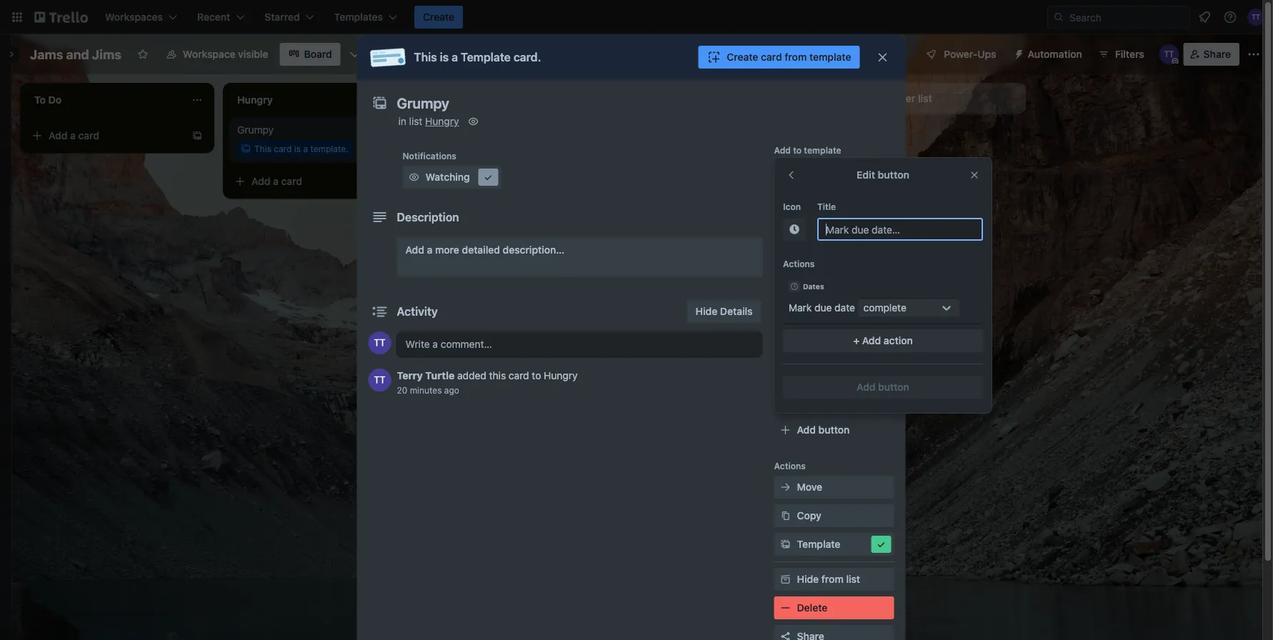 Task type: locate. For each thing, give the bounding box(es) containing it.
sm image inside members link
[[779, 164, 793, 179]]

actions up move
[[775, 461, 806, 471]]

ups left automation button
[[978, 48, 997, 60]]

2 horizontal spatial ups
[[978, 48, 997, 60]]

is down create button
[[440, 50, 449, 64]]

grumpy link
[[237, 123, 403, 137]]

0 vertical spatial to
[[794, 145, 802, 155]]

power- up add another list button
[[945, 48, 978, 60]]

sm image inside delete link
[[779, 601, 793, 616]]

0 vertical spatial list
[[919, 93, 933, 104]]

jims
[[92, 46, 121, 62]]

sm image left delete
[[779, 601, 793, 616]]

2 vertical spatial button
[[819, 424, 850, 436]]

0 vertical spatial add button button
[[784, 376, 984, 399]]

sm image for delete
[[779, 601, 793, 616]]

to
[[794, 145, 802, 155], [532, 370, 541, 382]]

0 horizontal spatial to
[[532, 370, 541, 382]]

2 vertical spatial power-
[[819, 366, 853, 377]]

automation
[[1028, 48, 1083, 60], [775, 402, 823, 412]]

1 horizontal spatial template
[[797, 539, 841, 550]]

sm image
[[466, 114, 481, 129], [779, 164, 793, 179], [779, 193, 793, 207], [788, 222, 802, 237], [779, 279, 793, 293], [779, 509, 793, 523], [779, 538, 793, 552], [779, 573, 793, 587]]

ups
[[978, 48, 997, 60], [804, 345, 821, 355], [853, 366, 871, 377]]

+
[[854, 335, 860, 347]]

0 vertical spatial automation
[[1028, 48, 1083, 60]]

sm image down add to template
[[779, 164, 793, 179]]

0 vertical spatial hide
[[696, 306, 718, 317]]

add button button down + add action
[[784, 376, 984, 399]]

None text field
[[390, 90, 862, 116]]

create from template… image
[[192, 130, 203, 142]]

jams and jims
[[30, 46, 121, 62]]

0 vertical spatial template
[[810, 51, 852, 63]]

2 horizontal spatial add a card
[[455, 130, 505, 142]]

sm image inside checklist link
[[779, 222, 793, 236]]

add
[[858, 93, 877, 104], [49, 130, 68, 142], [455, 130, 474, 142], [775, 145, 791, 155], [252, 176, 271, 187], [406, 244, 425, 256], [863, 335, 882, 347], [797, 366, 816, 377], [857, 381, 876, 393], [797, 424, 816, 436]]

0 vertical spatial from
[[785, 51, 807, 63]]

0 horizontal spatial from
[[785, 51, 807, 63]]

0 horizontal spatial power-ups
[[775, 345, 821, 355]]

create
[[423, 11, 455, 23], [727, 51, 759, 63]]

hide left details
[[696, 306, 718, 317]]

template inside button
[[810, 51, 852, 63]]

sm image inside copy link
[[779, 509, 793, 523]]

create card from template
[[727, 51, 852, 63]]

1 vertical spatial from
[[822, 574, 844, 585]]

this down create button
[[414, 50, 437, 64]]

from
[[785, 51, 807, 63], [822, 574, 844, 585]]

automation down search image
[[1028, 48, 1083, 60]]

notifications
[[403, 151, 457, 161]]

1 vertical spatial hide
[[797, 574, 819, 585]]

template left card.
[[461, 50, 511, 64]]

1 horizontal spatial power-ups
[[945, 48, 997, 60]]

0 vertical spatial power-ups
[[945, 48, 997, 60]]

list
[[919, 93, 933, 104], [409, 115, 423, 127], [847, 574, 861, 585]]

date
[[835, 302, 856, 314]]

add power-ups link
[[775, 360, 895, 383]]

button down the action
[[879, 381, 910, 393]]

add another list button
[[832, 83, 1027, 114]]

copy
[[797, 510, 822, 522]]

sm image down return to previous screen image
[[779, 193, 793, 207]]

1 vertical spatial automation
[[775, 402, 823, 412]]

1 vertical spatial hungry
[[544, 370, 578, 382]]

add button up move link on the right of page
[[797, 424, 850, 436]]

template
[[461, 50, 511, 64], [797, 539, 841, 550]]

sm image for watching
[[407, 170, 421, 184]]

this
[[489, 370, 506, 382]]

add button button
[[784, 376, 984, 399], [775, 419, 895, 442]]

0 horizontal spatial power-
[[775, 345, 804, 355]]

mark
[[789, 302, 812, 314]]

actions up cover
[[784, 259, 815, 269]]

sm image right power-ups button
[[1008, 43, 1028, 63]]

add button down + add action
[[857, 381, 910, 393]]

sm image left cover
[[779, 279, 793, 293]]

hide for hide details
[[696, 306, 718, 317]]

minutes
[[410, 385, 442, 395]]

add inside add a more detailed description… link
[[406, 244, 425, 256]]

add to template
[[775, 145, 842, 155]]

attachment
[[797, 251, 853, 263]]

create for create
[[423, 11, 455, 23]]

power-ups down custom
[[775, 345, 821, 355]]

add a card for create from template… image
[[252, 176, 302, 187]]

1 vertical spatial to
[[532, 370, 541, 382]]

ups up add power-ups
[[804, 345, 821, 355]]

1 horizontal spatial add button
[[857, 381, 910, 393]]

list right in
[[409, 115, 423, 127]]

0 horizontal spatial automation
[[775, 402, 823, 412]]

sm image down icon
[[779, 222, 793, 236]]

this
[[414, 50, 437, 64], [254, 144, 272, 154]]

0 horizontal spatial add a card
[[49, 130, 99, 142]]

sm image for copy
[[779, 509, 793, 523]]

workspace visible
[[183, 48, 268, 60]]

0 vertical spatial power-
[[945, 48, 978, 60]]

hungry down 'write a comment' text field
[[544, 370, 578, 382]]

create inside button
[[727, 51, 759, 63]]

automation down add power-ups
[[775, 402, 823, 412]]

to right this
[[532, 370, 541, 382]]

1 horizontal spatial ups
[[853, 366, 871, 377]]

detailed
[[462, 244, 500, 256]]

card inside button
[[761, 51, 783, 63]]

hungry
[[425, 115, 459, 127], [544, 370, 578, 382]]

ups inside button
[[978, 48, 997, 60]]

1 horizontal spatial automation
[[1028, 48, 1083, 60]]

sm image inside move link
[[779, 480, 793, 495]]

add another list
[[858, 93, 933, 104]]

0 vertical spatial ups
[[978, 48, 997, 60]]

to up return to previous screen image
[[794, 145, 802, 155]]

0 vertical spatial create
[[423, 11, 455, 23]]

copy link
[[775, 505, 895, 528]]

create inside button
[[423, 11, 455, 23]]

more
[[435, 244, 460, 256]]

1 horizontal spatial hide
[[797, 574, 819, 585]]

0 vertical spatial template
[[461, 50, 511, 64]]

sm image inside cover link
[[779, 279, 793, 293]]

1 vertical spatial add button button
[[775, 419, 895, 442]]

1 horizontal spatial create
[[727, 51, 759, 63]]

template.
[[311, 144, 349, 154]]

add power-ups
[[797, 366, 871, 377]]

0 horizontal spatial add a card button
[[26, 124, 186, 147]]

Write a comment text field
[[397, 332, 763, 357]]

terry
[[397, 370, 423, 382]]

turtle
[[426, 370, 455, 382]]

list right the another
[[919, 93, 933, 104]]

hungry inside terry turtle added this card to hungry 20 minutes ago
[[544, 370, 578, 382]]

2 horizontal spatial list
[[919, 93, 933, 104]]

power- down custom fields button
[[819, 366, 853, 377]]

automation inside button
[[1028, 48, 1083, 60]]

power-ups up add another list button
[[945, 48, 997, 60]]

Mark due date… text field
[[818, 218, 984, 241]]

1 vertical spatial template
[[805, 145, 842, 155]]

hide up delete
[[797, 574, 819, 585]]

1 horizontal spatial add a card
[[252, 176, 302, 187]]

0 horizontal spatial this
[[254, 144, 272, 154]]

0 horizontal spatial ups
[[804, 345, 821, 355]]

sm image left copy
[[779, 509, 793, 523]]

custom fields button
[[775, 307, 895, 322]]

star or unstar board image
[[137, 49, 149, 60]]

actions
[[784, 259, 815, 269], [775, 461, 806, 471]]

2 horizontal spatial power-
[[945, 48, 978, 60]]

1 horizontal spatial is
[[440, 50, 449, 64]]

card.
[[514, 50, 542, 64]]

sm image for hide from list
[[779, 573, 793, 587]]

is down grumpy link
[[294, 144, 301, 154]]

1 horizontal spatial to
[[794, 145, 802, 155]]

sm image for checklist
[[779, 222, 793, 236]]

sm image left move
[[779, 480, 793, 495]]

hide inside hide from list link
[[797, 574, 819, 585]]

sm image inside automation button
[[1008, 43, 1028, 63]]

0 vertical spatial this
[[414, 50, 437, 64]]

1 vertical spatial create
[[727, 51, 759, 63]]

0 vertical spatial button
[[878, 169, 910, 181]]

sm image inside template button
[[779, 538, 793, 552]]

list up delete link
[[847, 574, 861, 585]]

add button
[[857, 381, 910, 393], [797, 424, 850, 436]]

1 horizontal spatial add a card button
[[229, 170, 389, 193]]

is
[[440, 50, 449, 64], [294, 144, 301, 154]]

hide for hide from list
[[797, 574, 819, 585]]

0 horizontal spatial hide
[[696, 306, 718, 317]]

icon
[[784, 202, 802, 212]]

list inside button
[[919, 93, 933, 104]]

1 vertical spatial power-ups
[[775, 345, 821, 355]]

hungry up "notifications"
[[425, 115, 459, 127]]

1 vertical spatial add button
[[797, 424, 850, 436]]

sm image right create from template… image
[[407, 170, 421, 184]]

power-
[[945, 48, 978, 60], [775, 345, 804, 355], [819, 366, 853, 377]]

filters
[[1116, 48, 1145, 60]]

edit button
[[857, 169, 910, 181]]

button right edit
[[878, 169, 910, 181]]

0 horizontal spatial list
[[409, 115, 423, 127]]

sm image
[[1008, 43, 1028, 63], [407, 170, 421, 184], [481, 170, 496, 184], [779, 222, 793, 236], [779, 480, 793, 495], [875, 538, 889, 552], [779, 601, 793, 616]]

1 vertical spatial this
[[254, 144, 272, 154]]

sm image down copy link
[[875, 538, 889, 552]]

2 vertical spatial list
[[847, 574, 861, 585]]

add a card button
[[26, 124, 186, 147], [432, 124, 592, 147], [229, 170, 389, 193]]

0 horizontal spatial hungry
[[425, 115, 459, 127]]

1 vertical spatial button
[[879, 381, 910, 393]]

checklist link
[[775, 217, 895, 240]]

power- down mark
[[775, 345, 804, 355]]

hide details
[[696, 306, 753, 317]]

0 vertical spatial hungry
[[425, 115, 459, 127]]

template down copy
[[797, 539, 841, 550]]

0 vertical spatial is
[[440, 50, 449, 64]]

1 horizontal spatial list
[[847, 574, 861, 585]]

sm image inside hide from list link
[[779, 573, 793, 587]]

1 horizontal spatial from
[[822, 574, 844, 585]]

sm image inside labels link
[[779, 193, 793, 207]]

sm image for cover
[[779, 279, 793, 293]]

this down grumpy
[[254, 144, 272, 154]]

mark due date
[[789, 302, 856, 314]]

card
[[761, 51, 783, 63], [78, 130, 99, 142], [484, 130, 505, 142], [274, 144, 292, 154], [281, 176, 302, 187], [509, 370, 529, 382]]

terry turtle (terryturtle) image
[[1248, 9, 1265, 26], [1160, 44, 1180, 64], [369, 332, 391, 355], [369, 369, 391, 392]]

to inside terry turtle added this card to hungry 20 minutes ago
[[532, 370, 541, 382]]

a
[[452, 50, 458, 64], [70, 130, 76, 142], [476, 130, 482, 142], [303, 144, 308, 154], [273, 176, 279, 187], [427, 244, 433, 256]]

button
[[878, 169, 910, 181], [879, 381, 910, 393], [819, 424, 850, 436]]

create for create card from template
[[727, 51, 759, 63]]

add a card button for create from template… image
[[229, 170, 389, 193]]

add button button up move link on the right of page
[[775, 419, 895, 442]]

1 horizontal spatial this
[[414, 50, 437, 64]]

terry turtle added this card to hungry 20 minutes ago
[[397, 370, 578, 395]]

ago
[[445, 385, 460, 395]]

1 horizontal spatial hungry
[[544, 370, 578, 382]]

Board name text field
[[23, 43, 129, 66]]

board
[[304, 48, 332, 60]]

1 horizontal spatial power-
[[819, 366, 853, 377]]

sm image left hide from list
[[779, 573, 793, 587]]

list for hide from list
[[847, 574, 861, 585]]

1 vertical spatial template
[[797, 539, 841, 550]]

ups down +
[[853, 366, 871, 377]]

this for this is a template card.
[[414, 50, 437, 64]]

hide inside hide details "link"
[[696, 306, 718, 317]]

0 horizontal spatial is
[[294, 144, 301, 154]]

0 vertical spatial add button
[[857, 381, 910, 393]]

0 horizontal spatial create
[[423, 11, 455, 23]]

from inside create card from template button
[[785, 51, 807, 63]]

hide from list
[[797, 574, 861, 585]]

sm image down copy link
[[779, 538, 793, 552]]

1 vertical spatial list
[[409, 115, 423, 127]]

move link
[[775, 476, 895, 499]]

0 horizontal spatial add button
[[797, 424, 850, 436]]

create button
[[415, 6, 463, 29]]

+ add action
[[854, 335, 913, 347]]

button up move link on the right of page
[[819, 424, 850, 436]]

activity
[[397, 305, 438, 318]]



Task type: describe. For each thing, give the bounding box(es) containing it.
workspace visible button
[[157, 43, 277, 66]]

template button
[[775, 533, 895, 556]]

and
[[66, 46, 89, 62]]

1 vertical spatial actions
[[775, 461, 806, 471]]

list for add another list
[[919, 93, 933, 104]]

hide details link
[[687, 300, 762, 323]]

hungry link
[[425, 115, 459, 127]]

sm image right hungry link
[[466, 114, 481, 129]]

visible
[[238, 48, 268, 60]]

watching
[[426, 171, 470, 183]]

custom
[[797, 308, 834, 320]]

workspace
[[183, 48, 236, 60]]

show menu image
[[1247, 47, 1262, 61]]

labels
[[797, 194, 828, 206]]

share button
[[1184, 43, 1240, 66]]

from inside hide from list link
[[822, 574, 844, 585]]

power- inside power-ups button
[[945, 48, 978, 60]]

another
[[879, 93, 916, 104]]

close popover image
[[969, 169, 981, 181]]

search image
[[1054, 11, 1065, 23]]

terry turtle (terryturtle) image inside primary element
[[1248, 9, 1265, 26]]

sm image for move
[[779, 480, 793, 495]]

Search field
[[1065, 6, 1190, 28]]

power-ups inside power-ups button
[[945, 48, 997, 60]]

switch to… image
[[10, 10, 24, 24]]

watching button
[[403, 166, 501, 189]]

this is a template card.
[[414, 50, 542, 64]]

in
[[399, 115, 407, 127]]

customize views image
[[348, 47, 362, 61]]

create card from template button
[[699, 46, 860, 69]]

board link
[[280, 43, 341, 66]]

20
[[397, 385, 408, 395]]

card inside terry turtle added this card to hungry 20 minutes ago
[[509, 370, 529, 382]]

power- inside the add power-ups link
[[819, 366, 853, 377]]

title
[[818, 202, 837, 212]]

primary element
[[0, 0, 1274, 34]]

add a more detailed description… link
[[397, 237, 763, 277]]

2 horizontal spatial add a card button
[[432, 124, 592, 147]]

sm image for labels
[[779, 193, 793, 207]]

sm image for members
[[779, 164, 793, 179]]

sm image right watching
[[481, 170, 496, 184]]

description…
[[503, 244, 565, 256]]

button for topmost "add button" button
[[879, 381, 910, 393]]

2 vertical spatial ups
[[853, 366, 871, 377]]

checklist
[[797, 223, 841, 234]]

dates
[[804, 282, 825, 291]]

members
[[797, 165, 842, 177]]

sm image inside template button
[[875, 538, 889, 552]]

automation button
[[1008, 43, 1091, 66]]

in list hungry
[[399, 115, 459, 127]]

create from template… image
[[395, 176, 406, 187]]

0 horizontal spatial template
[[461, 50, 511, 64]]

add inside add another list button
[[858, 93, 877, 104]]

action
[[884, 335, 913, 347]]

hide from list link
[[775, 568, 895, 591]]

cover link
[[775, 275, 895, 297]]

details
[[721, 306, 753, 317]]

add a card for create from template… icon
[[49, 130, 99, 142]]

button for the bottommost "add button" button
[[819, 424, 850, 436]]

0 vertical spatial actions
[[784, 259, 815, 269]]

sm image down icon
[[788, 222, 802, 237]]

filters button
[[1094, 43, 1149, 66]]

labels link
[[775, 189, 895, 212]]

1 vertical spatial is
[[294, 144, 301, 154]]

template inside button
[[797, 539, 841, 550]]

add inside the add power-ups link
[[797, 366, 816, 377]]

fields
[[837, 308, 865, 320]]

attachment button
[[775, 246, 895, 269]]

edit
[[857, 169, 876, 181]]

delete link
[[775, 597, 895, 620]]

complete
[[864, 302, 907, 314]]

1 vertical spatial power-
[[775, 345, 804, 355]]

open information menu image
[[1224, 10, 1238, 24]]

grumpy
[[237, 124, 274, 136]]

power-ups button
[[916, 43, 1006, 66]]

cover
[[797, 280, 825, 292]]

0 notifications image
[[1197, 9, 1214, 26]]

members link
[[775, 160, 895, 183]]

add a more detailed description…
[[406, 244, 565, 256]]

1 vertical spatial ups
[[804, 345, 821, 355]]

move
[[797, 481, 823, 493]]

add a card button for create from template… icon
[[26, 124, 186, 147]]

share
[[1204, 48, 1232, 60]]

this card is a template.
[[254, 144, 349, 154]]

due
[[815, 302, 832, 314]]

jams
[[30, 46, 63, 62]]

delete
[[797, 602, 828, 614]]

sm image for template
[[779, 538, 793, 552]]

20 minutes ago link
[[397, 385, 460, 395]]

custom fields
[[797, 308, 865, 320]]

this for this card is a template.
[[254, 144, 272, 154]]

description
[[397, 211, 459, 224]]

add button for topmost "add button" button
[[857, 381, 910, 393]]

add button for the bottommost "add button" button
[[797, 424, 850, 436]]

sm image for automation
[[1008, 43, 1028, 63]]

return to previous screen image
[[786, 169, 798, 181]]

added
[[458, 370, 487, 382]]



Task type: vqa. For each thing, say whether or not it's contained in the screenshot.
right James Peterson (jamespeterson93) image
no



